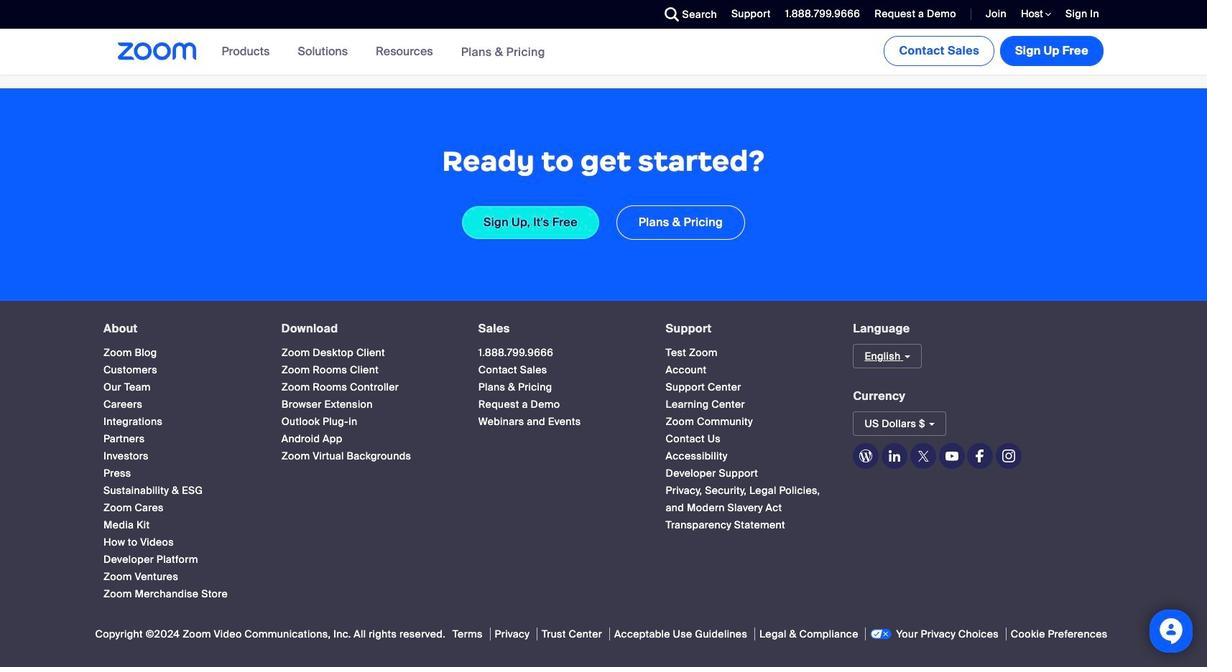 Task type: vqa. For each thing, say whether or not it's contained in the screenshot.
the Show options IMAGE
no



Task type: locate. For each thing, give the bounding box(es) containing it.
main content
[[0, 0, 1207, 301]]

banner
[[101, 29, 1106, 75]]

2 heading from the left
[[282, 323, 452, 336]]

heading
[[103, 323, 256, 336], [282, 323, 452, 336], [478, 323, 640, 336], [666, 323, 827, 336]]

zoom logo image
[[118, 42, 197, 60]]



Task type: describe. For each thing, give the bounding box(es) containing it.
4 heading from the left
[[666, 323, 827, 336]]

meetings navigation
[[881, 29, 1106, 69]]

3 heading from the left
[[478, 323, 640, 336]]

1 heading from the left
[[103, 323, 256, 336]]

product information navigation
[[211, 29, 556, 75]]



